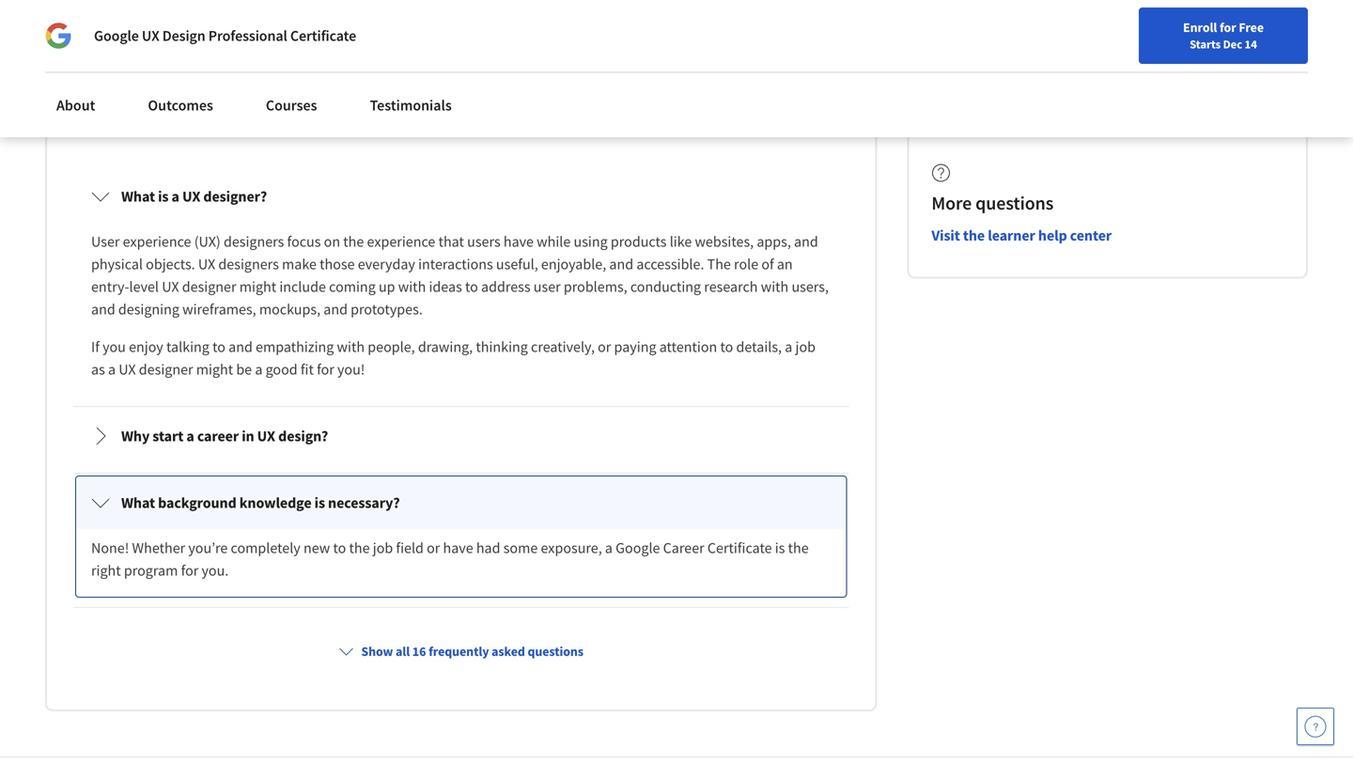 Task type: describe. For each thing, give the bounding box(es) containing it.
fit
[[301, 360, 314, 379]]

right
[[91, 561, 121, 580]]

certificate inside none! whether you're completely new to the job field or have had some exposure, a google career certificate is the right program for you.
[[708, 539, 772, 557]]

more questions
[[932, 191, 1054, 215]]

and inside if you enjoy talking to and empathizing with people, drawing, thinking creatively, or paying attention to details, a job as a ux designer might be a good fit for you!
[[229, 337, 253, 356]]

what is a ux designer?
[[121, 187, 267, 206]]

dec
[[1224, 37, 1243, 52]]

ux inside if you enjoy talking to and empathizing with people, drawing, thinking creatively, or paying attention to details, a job as a ux designer might be a good fit for you!
[[119, 360, 136, 379]]

all
[[396, 643, 410, 660]]

enroll for free starts dec 14
[[1184, 19, 1264, 52]]

creatively,
[[531, 337, 595, 356]]

show
[[361, 643, 393, 660]]

to left details,
[[721, 337, 734, 356]]

more
[[932, 191, 972, 215]]

what is a ux designer? button
[[76, 170, 846, 223]]

level
[[129, 277, 159, 296]]

on
[[324, 232, 340, 251]]

google ux design professional certificate
[[94, 26, 356, 45]]

attention
[[660, 337, 718, 356]]

design
[[162, 26, 206, 45]]

those
[[320, 255, 355, 274]]

0 vertical spatial designers
[[224, 232, 284, 251]]

details,
[[737, 337, 782, 356]]

completely
[[231, 539, 301, 557]]

what for what is a ux designer?
[[121, 187, 155, 206]]

questions inside dropdown button
[[528, 643, 584, 660]]

focus
[[287, 232, 321, 251]]

user
[[534, 277, 561, 296]]

you!
[[338, 360, 365, 379]]

about link
[[45, 85, 107, 126]]

is inside none! whether you're completely new to the job field or have had some exposure, a google career certificate is the right program for you.
[[775, 539, 785, 557]]

might inside if you enjoy talking to and empathizing with people, drawing, thinking creatively, or paying attention to details, a job as a ux designer might be a good fit for you!
[[196, 360, 233, 379]]

knowledge
[[240, 494, 312, 512]]

make
[[282, 255, 317, 274]]

asked inside show all 16 frequently asked questions dropdown button
[[492, 643, 525, 660]]

a inside why start a career in ux design? dropdown button
[[187, 427, 194, 446]]

interactions
[[418, 255, 493, 274]]

a right details,
[[785, 337, 793, 356]]

1 vertical spatial designers
[[219, 255, 279, 274]]

empathizing
[[256, 337, 334, 356]]

entry-
[[91, 277, 129, 296]]

an
[[777, 255, 793, 274]]

enroll
[[1184, 19, 1218, 36]]

a inside none! whether you're completely new to the job field or have had some exposure, a google career certificate is the right program for you.
[[605, 539, 613, 557]]

is inside dropdown button
[[158, 187, 169, 206]]

start
[[153, 427, 184, 446]]

a inside what is a ux designer? dropdown button
[[172, 187, 179, 206]]

designer inside user experience (ux) designers focus on the experience that users have while using products like websites, apps, and physical objects. ux designers make those everyday interactions useful, enjoyable, and accessible. the role of an entry-level ux designer might include coming up with ideas to address user problems, conducting research with users, and designing wireframes, mockups, and prototypes.
[[182, 277, 236, 296]]

research
[[704, 277, 758, 296]]

while
[[537, 232, 571, 251]]

exposure,
[[541, 539, 602, 557]]

why start a career in ux design?
[[121, 427, 328, 446]]

ux right the in
[[257, 427, 276, 446]]

14
[[1245, 37, 1258, 52]]

of
[[762, 255, 774, 274]]

ux left design
[[142, 26, 160, 45]]

help
[[1039, 226, 1068, 245]]

frequently
[[45, 76, 167, 109]]

coming
[[329, 277, 376, 296]]

starts
[[1190, 37, 1221, 52]]

1 experience from the left
[[123, 232, 191, 251]]

good
[[266, 360, 298, 379]]

include
[[280, 277, 326, 296]]

new
[[304, 539, 330, 557]]

2 experience from the left
[[367, 232, 436, 251]]

ideas
[[429, 277, 462, 296]]

like
[[670, 232, 692, 251]]

necessary?
[[328, 494, 400, 512]]

people,
[[368, 337, 415, 356]]

none! whether you're completely new to the job field or have had some exposure, a google career certificate is the right program for you.
[[91, 539, 812, 580]]

courses link
[[255, 85, 329, 126]]

about
[[56, 96, 95, 115]]

frequently
[[429, 643, 489, 660]]

background
[[158, 494, 237, 512]]

designer inside if you enjoy talking to and empathizing with people, drawing, thinking creatively, or paying attention to details, a job as a ux designer might be a good fit for you!
[[139, 360, 193, 379]]

products
[[611, 232, 667, 251]]

everyday
[[358, 255, 415, 274]]

if you enjoy talking to and empathizing with people, drawing, thinking creatively, or paying attention to details, a job as a ux designer might be a good fit for you!
[[91, 337, 819, 379]]

in
[[242, 427, 254, 446]]

whether
[[132, 539, 185, 557]]

and down products
[[610, 255, 634, 274]]

for inside if you enjoy talking to and empathizing with people, drawing, thinking creatively, or paying attention to details, a job as a ux designer might be a good fit for you!
[[317, 360, 335, 379]]

you're
[[188, 539, 228, 557]]

what background knowledge is necessary?
[[121, 494, 400, 512]]

courses
[[266, 96, 317, 115]]

a right be
[[255, 360, 263, 379]]

design?
[[278, 427, 328, 446]]

google inside none! whether you're completely new to the job field or have had some exposure, a google career certificate is the right program for you.
[[616, 539, 660, 557]]

wireframes,
[[183, 300, 256, 319]]

apps,
[[757, 232, 791, 251]]

up
[[379, 277, 395, 296]]

show all 16 frequently asked questions
[[361, 643, 584, 660]]

is inside dropdown button
[[315, 494, 325, 512]]

1 vertical spatial questions
[[976, 191, 1054, 215]]

role
[[734, 255, 759, 274]]

program
[[124, 561, 178, 580]]

and right apps,
[[794, 232, 819, 251]]



Task type: locate. For each thing, give the bounding box(es) containing it.
career
[[197, 427, 239, 446]]

0 vertical spatial job
[[796, 337, 816, 356]]

objects.
[[146, 255, 195, 274]]

free
[[1239, 19, 1264, 36]]

to inside none! whether you're completely new to the job field or have had some exposure, a google career certificate is the right program for you.
[[333, 539, 346, 557]]

1 horizontal spatial experience
[[367, 232, 436, 251]]

frequently asked questions
[[45, 76, 353, 109]]

have for or
[[443, 539, 474, 557]]

the inside user experience (ux) designers focus on the experience that users have while using products like websites, apps, and physical objects. ux designers make those everyday interactions useful, enjoyable, and accessible. the role of an entry-level ux designer might include coming up with ideas to address user problems, conducting research with users, and designing wireframes, mockups, and prototypes.
[[343, 232, 364, 251]]

or inside if you enjoy talking to and empathizing with people, drawing, thinking creatively, or paying attention to details, a job as a ux designer might be a good fit for you!
[[598, 337, 611, 356]]

job
[[796, 337, 816, 356], [373, 539, 393, 557]]

google left career on the bottom of the page
[[616, 539, 660, 557]]

0 vertical spatial for
[[1220, 19, 1237, 36]]

1 what from the top
[[121, 187, 155, 206]]

1 horizontal spatial certificate
[[708, 539, 772, 557]]

ux down the (ux)
[[198, 255, 216, 274]]

experience up everyday
[[367, 232, 436, 251]]

users
[[467, 232, 501, 251]]

ux down you
[[119, 360, 136, 379]]

0 horizontal spatial is
[[158, 187, 169, 206]]

why
[[121, 427, 150, 446]]

1 horizontal spatial for
[[317, 360, 335, 379]]

the
[[964, 226, 985, 245], [343, 232, 364, 251], [349, 539, 370, 557], [788, 539, 809, 557]]

1 vertical spatial what
[[121, 494, 155, 512]]

users,
[[792, 277, 829, 296]]

for right fit
[[317, 360, 335, 379]]

google up the frequently
[[94, 26, 139, 45]]

might left be
[[196, 360, 233, 379]]

1 horizontal spatial or
[[598, 337, 611, 356]]

with right up
[[398, 277, 426, 296]]

might up mockups, on the top left
[[239, 277, 277, 296]]

certificate right professional
[[290, 26, 356, 45]]

asked
[[172, 76, 238, 109], [492, 643, 525, 660]]

is
[[158, 187, 169, 206], [315, 494, 325, 512], [775, 539, 785, 557]]

enjoyable,
[[541, 255, 607, 274]]

2 vertical spatial for
[[181, 561, 199, 580]]

some
[[504, 539, 538, 557]]

be
[[236, 360, 252, 379]]

websites,
[[695, 232, 754, 251]]

1 vertical spatial asked
[[492, 643, 525, 660]]

talking
[[166, 337, 210, 356]]

what for what background knowledge is necessary?
[[121, 494, 155, 512]]

certificate right career on the bottom of the page
[[708, 539, 772, 557]]

0 horizontal spatial have
[[443, 539, 474, 557]]

what inside what background knowledge is necessary? dropdown button
[[121, 494, 155, 512]]

and down the entry-
[[91, 300, 115, 319]]

0 vertical spatial questions
[[243, 76, 353, 109]]

a right start
[[187, 427, 194, 446]]

0 horizontal spatial for
[[181, 561, 199, 580]]

for inside enroll for free starts dec 14
[[1220, 19, 1237, 36]]

ux down objects.
[[162, 277, 179, 296]]

1 vertical spatial might
[[196, 360, 233, 379]]

help center image
[[1305, 715, 1328, 738]]

with up you!
[[337, 337, 365, 356]]

what inside what is a ux designer? dropdown button
[[121, 187, 155, 206]]

or right field
[[427, 539, 440, 557]]

1 horizontal spatial job
[[796, 337, 816, 356]]

a right as
[[108, 360, 116, 379]]

what up physical
[[121, 187, 155, 206]]

collapsed list
[[70, 164, 853, 764]]

drawing,
[[418, 337, 473, 356]]

a left designer?
[[172, 187, 179, 206]]

as
[[91, 360, 105, 379]]

useful,
[[496, 255, 538, 274]]

0 horizontal spatial or
[[427, 539, 440, 557]]

show all 16 frequently asked questions button
[[331, 635, 591, 668]]

testimonials
[[370, 96, 452, 115]]

designer down enjoy at the top left of page
[[139, 360, 193, 379]]

job inside none! whether you're completely new to the job field or have had some exposure, a google career certificate is the right program for you.
[[373, 539, 393, 557]]

have inside user experience (ux) designers focus on the experience that users have while using products like websites, apps, and physical objects. ux designers make those everyday interactions useful, enjoyable, and accessible. the role of an entry-level ux designer might include coming up with ideas to address user problems, conducting research with users, and designing wireframes, mockups, and prototypes.
[[504, 232, 534, 251]]

a right exposure,
[[605, 539, 613, 557]]

enjoy
[[129, 337, 163, 356]]

job left field
[[373, 539, 393, 557]]

address
[[481, 277, 531, 296]]

have left had
[[443, 539, 474, 557]]

center
[[1071, 226, 1112, 245]]

asked right frequently
[[492, 643, 525, 660]]

2 horizontal spatial questions
[[976, 191, 1054, 215]]

certificate
[[290, 26, 356, 45], [708, 539, 772, 557]]

1 vertical spatial designer
[[139, 360, 193, 379]]

2 what from the top
[[121, 494, 155, 512]]

visit the learner help center link
[[932, 226, 1112, 245]]

accessible.
[[637, 255, 705, 274]]

0 horizontal spatial asked
[[172, 76, 238, 109]]

to right new
[[333, 539, 346, 557]]

None search field
[[268, 12, 578, 49]]

career
[[663, 539, 705, 557]]

field
[[396, 539, 424, 557]]

might
[[239, 277, 277, 296], [196, 360, 233, 379]]

1 horizontal spatial have
[[504, 232, 534, 251]]

2 vertical spatial questions
[[528, 643, 584, 660]]

0 horizontal spatial questions
[[243, 76, 353, 109]]

prototypes.
[[351, 300, 423, 319]]

2 vertical spatial is
[[775, 539, 785, 557]]

0 vertical spatial what
[[121, 187, 155, 206]]

visit
[[932, 226, 961, 245]]

to inside user experience (ux) designers focus on the experience that users have while using products like websites, apps, and physical objects. ux designers make those everyday interactions useful, enjoyable, and accessible. the role of an entry-level ux designer might include coming up with ideas to address user problems, conducting research with users, and designing wireframes, mockups, and prototypes.
[[465, 277, 478, 296]]

designer?
[[203, 187, 267, 206]]

1 vertical spatial certificate
[[708, 539, 772, 557]]

0 horizontal spatial might
[[196, 360, 233, 379]]

designers down the (ux)
[[219, 255, 279, 274]]

designing
[[118, 300, 179, 319]]

have up useful,
[[504, 232, 534, 251]]

job inside if you enjoy talking to and empathizing with people, drawing, thinking creatively, or paying attention to details, a job as a ux designer might be a good fit for you!
[[796, 337, 816, 356]]

0 vertical spatial might
[[239, 277, 277, 296]]

experience
[[123, 232, 191, 251], [367, 232, 436, 251]]

asked down google ux design professional certificate
[[172, 76, 238, 109]]

for inside none! whether you're completely new to the job field or have had some exposure, a google career certificate is the right program for you.
[[181, 561, 199, 580]]

1 vertical spatial google
[[616, 539, 660, 557]]

0 vertical spatial have
[[504, 232, 534, 251]]

0 vertical spatial certificate
[[290, 26, 356, 45]]

user
[[91, 232, 120, 251]]

0 horizontal spatial job
[[373, 539, 393, 557]]

testimonials link
[[359, 85, 463, 126]]

0 horizontal spatial google
[[94, 26, 139, 45]]

professional
[[208, 26, 287, 45]]

1 horizontal spatial google
[[616, 539, 660, 557]]

have inside none! whether you're completely new to the job field or have had some exposure, a google career certificate is the right program for you.
[[443, 539, 474, 557]]

1 vertical spatial have
[[443, 539, 474, 557]]

for up dec
[[1220, 19, 1237, 36]]

menu item
[[995, 19, 1115, 80]]

outcomes link
[[137, 85, 225, 126]]

designers right the (ux)
[[224, 232, 284, 251]]

ux
[[142, 26, 160, 45], [182, 187, 201, 206], [198, 255, 216, 274], [162, 277, 179, 296], [119, 360, 136, 379], [257, 427, 276, 446]]

and up be
[[229, 337, 253, 356]]

designer up wireframes,
[[182, 277, 236, 296]]

mockups,
[[259, 300, 321, 319]]

2 horizontal spatial with
[[761, 277, 789, 296]]

0 vertical spatial google
[[94, 26, 139, 45]]

coursera image
[[23, 15, 142, 45]]

1 horizontal spatial asked
[[492, 643, 525, 660]]

2 horizontal spatial for
[[1220, 19, 1237, 36]]

ux left designer?
[[182, 187, 201, 206]]

paying
[[614, 337, 657, 356]]

show notifications image
[[1135, 24, 1158, 46]]

with down of
[[761, 277, 789, 296]]

16
[[413, 643, 426, 660]]

what background knowledge is necessary? button
[[76, 477, 846, 529]]

thinking
[[476, 337, 528, 356]]

1 vertical spatial job
[[373, 539, 393, 557]]

experience up objects.
[[123, 232, 191, 251]]

2 horizontal spatial is
[[775, 539, 785, 557]]

using
[[574, 232, 608, 251]]

0 vertical spatial is
[[158, 187, 169, 206]]

1 horizontal spatial with
[[398, 277, 426, 296]]

1 vertical spatial is
[[315, 494, 325, 512]]

for left you.
[[181, 561, 199, 580]]

with inside if you enjoy talking to and empathizing with people, drawing, thinking creatively, or paying attention to details, a job as a ux designer might be a good fit for you!
[[337, 337, 365, 356]]

to right talking on the left of page
[[213, 337, 226, 356]]

what up whether
[[121, 494, 155, 512]]

outcomes
[[148, 96, 213, 115]]

the
[[708, 255, 731, 274]]

1 horizontal spatial is
[[315, 494, 325, 512]]

why start a career in ux design? button
[[76, 410, 846, 462]]

google image
[[45, 23, 71, 49]]

physical
[[91, 255, 143, 274]]

might inside user experience (ux) designers focus on the experience that users have while using products like websites, apps, and physical objects. ux designers make those everyday interactions useful, enjoyable, and accessible. the role of an entry-level ux designer might include coming up with ideas to address user problems, conducting research with users, and designing wireframes, mockups, and prototypes.
[[239, 277, 277, 296]]

0 vertical spatial or
[[598, 337, 611, 356]]

if
[[91, 337, 100, 356]]

or inside none! whether you're completely new to the job field or have had some exposure, a google career certificate is the right program for you.
[[427, 539, 440, 557]]

0 vertical spatial designer
[[182, 277, 236, 296]]

have for users
[[504, 232, 534, 251]]

to right ideas at the top of page
[[465, 277, 478, 296]]

and down coming
[[324, 300, 348, 319]]

1 horizontal spatial questions
[[528, 643, 584, 660]]

0 horizontal spatial experience
[[123, 232, 191, 251]]

(ux)
[[194, 232, 221, 251]]

none!
[[91, 539, 129, 557]]

0 horizontal spatial with
[[337, 337, 365, 356]]

1 horizontal spatial might
[[239, 277, 277, 296]]

problems,
[[564, 277, 628, 296]]

questions
[[243, 76, 353, 109], [976, 191, 1054, 215], [528, 643, 584, 660]]

or left paying
[[598, 337, 611, 356]]

learner
[[988, 226, 1036, 245]]

1 vertical spatial for
[[317, 360, 335, 379]]

a
[[172, 187, 179, 206], [785, 337, 793, 356], [108, 360, 116, 379], [255, 360, 263, 379], [187, 427, 194, 446], [605, 539, 613, 557]]

google
[[94, 26, 139, 45], [616, 539, 660, 557]]

for
[[1220, 19, 1237, 36], [317, 360, 335, 379], [181, 561, 199, 580]]

0 vertical spatial asked
[[172, 76, 238, 109]]

visit the learner help center
[[932, 226, 1112, 245]]

1 vertical spatial or
[[427, 539, 440, 557]]

job right details,
[[796, 337, 816, 356]]

user experience (ux) designers focus on the experience that users have while using products like websites, apps, and physical objects. ux designers make those everyday interactions useful, enjoyable, and accessible. the role of an entry-level ux designer might include coming up with ideas to address user problems, conducting research with users, and designing wireframes, mockups, and prototypes.
[[91, 232, 832, 319]]

0 horizontal spatial certificate
[[290, 26, 356, 45]]



Task type: vqa. For each thing, say whether or not it's contained in the screenshot.
HELP
yes



